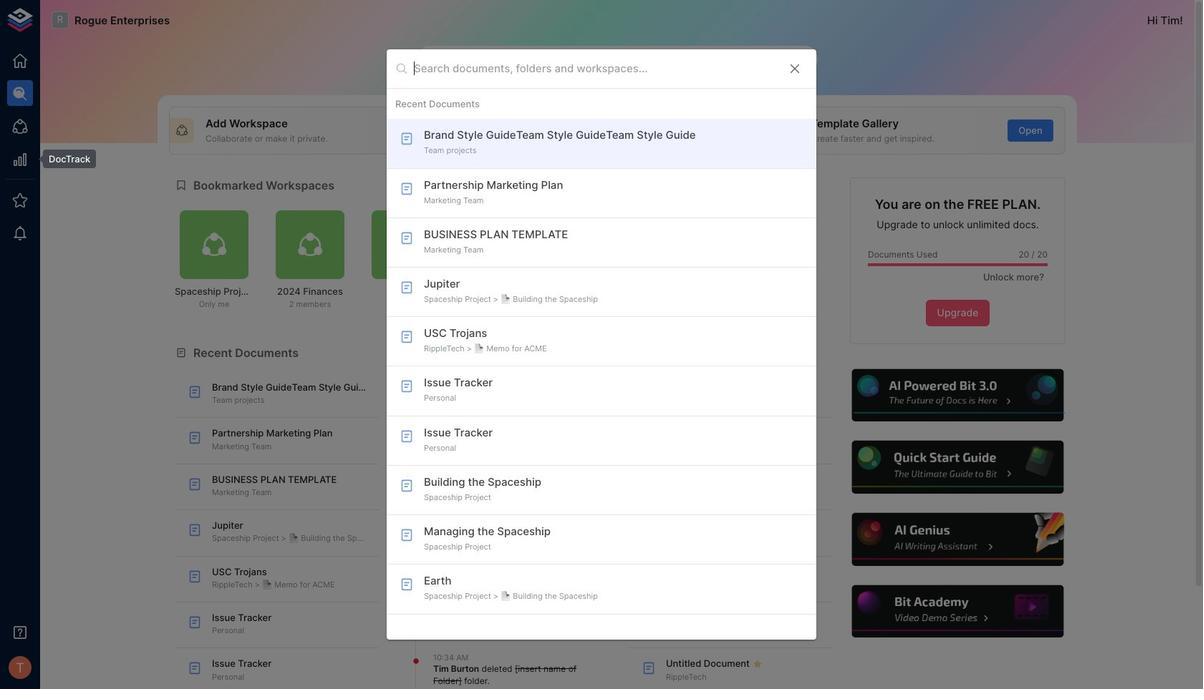 Task type: vqa. For each thing, say whether or not it's contained in the screenshot.
2nd help image from the top
yes



Task type: locate. For each thing, give the bounding box(es) containing it.
help image
[[850, 367, 1066, 424], [850, 440, 1066, 496], [850, 512, 1066, 569], [850, 584, 1066, 641]]

1 help image from the top
[[850, 367, 1066, 424]]

3 help image from the top
[[850, 512, 1066, 569]]

tooltip
[[33, 150, 96, 169]]

2 help image from the top
[[850, 440, 1066, 496]]

dialog
[[387, 49, 817, 641]]



Task type: describe. For each thing, give the bounding box(es) containing it.
4 help image from the top
[[850, 584, 1066, 641]]

Search documents, folders and workspaces... text field
[[414, 58, 777, 80]]



